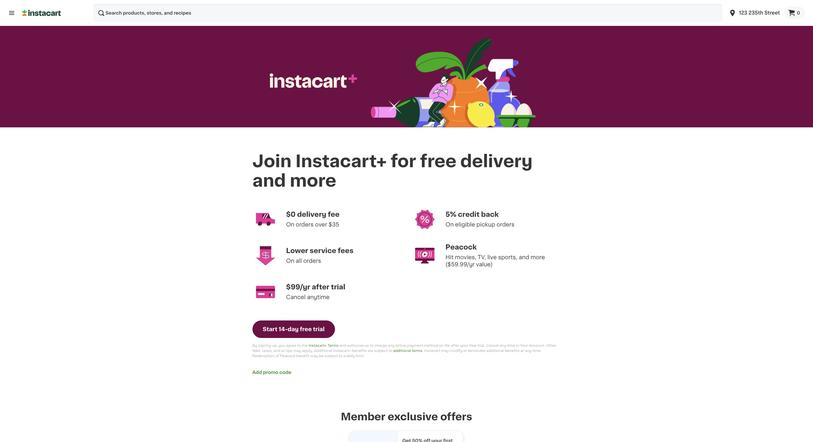 Task type: describe. For each thing, give the bounding box(es) containing it.
on
[[439, 344, 444, 348]]

time.
[[533, 350, 542, 353]]

0 button
[[784, 6, 806, 19]]

and authorize us to charge any active payment method on file after your free trial. cancel any time in your account. other fees, taxes, and or tips may apply. additional instacart+ benefits are subject to
[[252, 344, 557, 353]]

you
[[279, 344, 285, 348]]

0 vertical spatial trial
[[331, 284, 345, 291]]

instacart+ terms link
[[309, 344, 339, 348]]

123 235th street button
[[725, 4, 784, 22]]

your
[[461, 344, 469, 348]]

may for additional terms . instacart may modify or terminate additional benefits at any time.
[[441, 350, 449, 353]]

123
[[739, 10, 748, 15]]

more for join instacart+ for free delivery and more
[[290, 173, 336, 189]]

2 or from the left
[[463, 350, 467, 353]]

2 horizontal spatial any
[[525, 350, 532, 353]]

fee
[[328, 211, 340, 218]]

file
[[445, 344, 450, 348]]

after inside and authorize us to charge any active payment method on file after your free trial. cancel any time in your account. other fees, taxes, and or tips may apply. additional instacart+ benefits are subject to
[[451, 344, 460, 348]]

the
[[302, 344, 308, 348]]

all
[[296, 259, 302, 264]]

instacart logo image
[[22, 9, 61, 17]]

tips
[[286, 350, 293, 353]]

($59.99/yr
[[446, 262, 475, 267]]

terms
[[412, 350, 422, 353]]

instacart
[[424, 350, 440, 353]]

on orders over $35
[[286, 222, 339, 227]]

charge
[[375, 344, 387, 348]]

movies,
[[455, 255, 476, 260]]

start
[[263, 327, 277, 332]]

235th
[[749, 10, 764, 15]]

anytime
[[307, 295, 330, 300]]

orders down $0 delivery fee
[[296, 222, 314, 227]]

live
[[488, 255, 497, 260]]

other
[[546, 344, 557, 348]]

for
[[391, 153, 416, 170]]

join
[[252, 153, 292, 170]]

orders down back
[[497, 222, 515, 227]]

and inside hit movies, tv, live sports, and more ($59.99/yr value)
[[519, 255, 529, 260]]

trial inside start 14-day free trial 'button'
[[313, 327, 325, 332]]

peacock inside redemption of peacock benefit may be subject to a daily limit.
[[280, 355, 296, 358]]

instacart+ inside and authorize us to charge any active payment method on file after your free trial. cancel any time in your account. other fees, taxes, and or tips may apply. additional instacart+ benefits are subject to
[[333, 350, 351, 353]]

instacart plus image
[[270, 73, 357, 88]]

2 additional from the left
[[486, 350, 504, 353]]

0
[[797, 11, 800, 15]]

add promo code
[[252, 371, 291, 375]]

to left "additional terms" link
[[389, 350, 392, 353]]

benefits inside and authorize us to charge any active payment method on file after your free trial. cancel any time in your account. other fees, taxes, and or tips may apply. additional instacart+ benefits are subject to
[[352, 350, 367, 353]]

signing
[[258, 344, 271, 348]]

on for lower service fees
[[286, 259, 294, 264]]

payment
[[407, 344, 423, 348]]

a
[[344, 355, 346, 358]]

redemption of peacock benefit may be subject to a daily limit.
[[252, 350, 543, 358]]

.
[[422, 350, 423, 353]]

to right us
[[370, 344, 374, 348]]

or inside and authorize us to charge any active payment method on file after your free trial. cancel any time in your account. other fees, taxes, and or tips may apply. additional instacart+ benefits are subject to
[[281, 350, 285, 353]]

street
[[765, 10, 780, 15]]

2 benefits from the left
[[505, 350, 520, 353]]

additional terms link
[[393, 350, 422, 353]]

code
[[280, 371, 291, 375]]

may inside and authorize us to charge any active payment method on file after your free trial. cancel any time in your account. other fees, taxes, and or tips may apply. additional instacart+ benefits are subject to
[[294, 350, 301, 353]]

member
[[341, 413, 386, 422]]

may for redemption of peacock benefit may be subject to a daily limit.
[[310, 355, 318, 358]]

hit movies, tv, live sports, and more ($59.99/yr value)
[[446, 255, 547, 267]]

add promo code button
[[252, 370, 291, 376]]

back
[[481, 211, 499, 218]]

additional
[[314, 350, 332, 353]]

agree
[[286, 344, 296, 348]]

to left the
[[297, 344, 301, 348]]

be
[[319, 355, 324, 358]]

and right terms
[[340, 344, 346, 348]]

value)
[[476, 262, 493, 267]]

1 vertical spatial instacart+
[[309, 344, 327, 348]]

by signing up, you agree to the instacart+ terms
[[252, 344, 339, 348]]

are
[[368, 350, 373, 353]]

credit
[[458, 211, 480, 218]]

time
[[507, 344, 515, 348]]

cancel inside and authorize us to charge any active payment method on file after your free trial. cancel any time in your account. other fees, taxes, and or tips may apply. additional instacart+ benefits are subject to
[[486, 344, 499, 348]]

taxes,
[[262, 350, 273, 353]]

123 235th street button
[[729, 4, 780, 22]]

$0 delivery fee
[[286, 211, 340, 218]]



Task type: vqa. For each thing, say whether or not it's contained in the screenshot.
over at the left bottom of the page
yes



Task type: locate. For each thing, give the bounding box(es) containing it.
0 vertical spatial free
[[420, 153, 457, 170]]

any left active
[[388, 344, 395, 348]]

Search field
[[94, 4, 722, 22]]

1 vertical spatial more
[[531, 255, 545, 260]]

free inside and authorize us to charge any active payment method on file after your free trial. cancel any time in your account. other fees, taxes, and or tips may apply. additional instacart+ benefits are subject to
[[470, 344, 477, 348]]

0 horizontal spatial more
[[290, 173, 336, 189]]

peacock up movies,
[[446, 244, 477, 251]]

may down by signing up, you agree to the instacart+ terms on the bottom of the page
[[294, 350, 301, 353]]

on for $0 delivery fee
[[286, 222, 294, 227]]

delivery
[[461, 153, 533, 170], [297, 211, 326, 218]]

1 horizontal spatial subject
[[374, 350, 388, 353]]

and inside join instacart+ for free delivery and more
[[252, 173, 286, 189]]

1 horizontal spatial after
[[451, 344, 460, 348]]

or down your
[[463, 350, 467, 353]]

offers
[[441, 413, 472, 422]]

cancel right 'trial.'
[[486, 344, 499, 348]]

and right sports,
[[519, 255, 529, 260]]

promo
[[263, 371, 278, 375]]

0 horizontal spatial peacock
[[280, 355, 296, 358]]

delivery inside join instacart+ for free delivery and more
[[461, 153, 533, 170]]

may
[[294, 350, 301, 353], [441, 350, 449, 353], [310, 355, 318, 358]]

orders
[[296, 222, 314, 227], [497, 222, 515, 227], [303, 259, 321, 264]]

1 vertical spatial delivery
[[297, 211, 326, 218]]

123 235th street
[[739, 10, 780, 15]]

on all orders
[[286, 259, 321, 264]]

subject down charge
[[374, 350, 388, 353]]

on for 5% credit back
[[446, 222, 454, 227]]

0 horizontal spatial free
[[300, 327, 312, 332]]

1 vertical spatial free
[[300, 327, 312, 332]]

or
[[281, 350, 285, 353], [463, 350, 467, 353]]

add
[[252, 371, 262, 375]]

0 horizontal spatial cancel
[[286, 295, 306, 300]]

benefits up limit.
[[352, 350, 367, 353]]

free
[[420, 153, 457, 170], [300, 327, 312, 332], [470, 344, 477, 348]]

1 horizontal spatial cancel
[[486, 344, 499, 348]]

subject down additional
[[325, 355, 338, 358]]

5%
[[446, 211, 457, 218]]

of
[[276, 355, 279, 358]]

1 or from the left
[[281, 350, 285, 353]]

at
[[521, 350, 524, 353]]

and up of
[[274, 350, 280, 353]]

by
[[252, 344, 257, 348]]

active
[[396, 344, 406, 348]]

1 horizontal spatial delivery
[[461, 153, 533, 170]]

fees
[[338, 248, 354, 254]]

$99/yr after trial
[[286, 284, 345, 291]]

limit.
[[356, 355, 365, 358]]

may down the file
[[441, 350, 449, 353]]

2 horizontal spatial may
[[441, 350, 449, 353]]

more
[[290, 173, 336, 189], [531, 255, 545, 260]]

may left be
[[310, 355, 318, 358]]

after
[[312, 284, 330, 291], [451, 344, 460, 348]]

daily
[[347, 355, 355, 358]]

0 horizontal spatial or
[[281, 350, 285, 353]]

1 vertical spatial cancel
[[486, 344, 499, 348]]

additional right terminate
[[486, 350, 504, 353]]

service
[[310, 248, 336, 254]]

start 14-day free trial
[[263, 327, 325, 332]]

1 horizontal spatial trial
[[331, 284, 345, 291]]

1 vertical spatial subject
[[325, 355, 338, 358]]

0 vertical spatial instacart+
[[296, 153, 387, 170]]

more inside hit movies, tv, live sports, and more ($59.99/yr value)
[[531, 255, 545, 260]]

0 vertical spatial peacock
[[446, 244, 477, 251]]

0 vertical spatial more
[[290, 173, 336, 189]]

1 horizontal spatial peacock
[[446, 244, 477, 251]]

member exclusive offers
[[341, 413, 472, 422]]

and down join
[[252, 173, 286, 189]]

on left all at bottom
[[286, 259, 294, 264]]

lower
[[286, 248, 308, 254]]

0 vertical spatial delivery
[[461, 153, 533, 170]]

account.
[[529, 344, 545, 348]]

peacock
[[446, 244, 477, 251], [280, 355, 296, 358]]

1 vertical spatial trial
[[313, 327, 325, 332]]

exclusive
[[388, 413, 438, 422]]

1 horizontal spatial benefits
[[505, 350, 520, 353]]

None search field
[[94, 4, 722, 22]]

join instacart+ for free delivery and more
[[252, 153, 537, 189]]

more for hit movies, tv, live sports, and more ($59.99/yr value)
[[531, 255, 545, 260]]

to inside redemption of peacock benefit may be subject to a daily limit.
[[339, 355, 343, 358]]

1 horizontal spatial more
[[531, 255, 545, 260]]

any left the time at bottom
[[500, 344, 506, 348]]

pickup
[[477, 222, 495, 227]]

1 horizontal spatial any
[[500, 344, 506, 348]]

authorize
[[347, 344, 364, 348]]

additional down active
[[393, 350, 411, 353]]

your
[[520, 344, 528, 348]]

lower service fees
[[286, 248, 354, 254]]

more inside join instacart+ for free delivery and more
[[290, 173, 336, 189]]

subject inside and authorize us to charge any active payment method on file after your free trial. cancel any time in your account. other fees, taxes, and or tips may apply. additional instacart+ benefits are subject to
[[374, 350, 388, 353]]

benefits down the time at bottom
[[505, 350, 520, 353]]

free inside join instacart+ for free delivery and more
[[420, 153, 457, 170]]

additional terms . instacart may modify or terminate additional benefits at any time.
[[393, 350, 542, 353]]

0 vertical spatial subject
[[374, 350, 388, 353]]

on eligible pickup orders
[[446, 222, 515, 227]]

subject
[[374, 350, 388, 353], [325, 355, 338, 358]]

hit
[[446, 255, 454, 260]]

instacart+
[[296, 153, 387, 170], [309, 344, 327, 348], [333, 350, 351, 353]]

0 horizontal spatial trial
[[313, 327, 325, 332]]

peacock down tips
[[280, 355, 296, 358]]

cancel anytime
[[286, 295, 330, 300]]

us
[[365, 344, 369, 348]]

on down $0
[[286, 222, 294, 227]]

cancel
[[286, 295, 306, 300], [486, 344, 499, 348]]

in
[[516, 344, 519, 348]]

0 horizontal spatial benefits
[[352, 350, 367, 353]]

free for delivery
[[420, 153, 457, 170]]

1 vertical spatial peacock
[[280, 355, 296, 358]]

$0
[[286, 211, 296, 218]]

after up anytime
[[312, 284, 330, 291]]

fees,
[[252, 350, 261, 353]]

may inside redemption of peacock benefit may be subject to a daily limit.
[[310, 355, 318, 358]]

1 horizontal spatial free
[[420, 153, 457, 170]]

0 horizontal spatial any
[[388, 344, 395, 348]]

eligible
[[455, 222, 475, 227]]

0 horizontal spatial may
[[294, 350, 301, 353]]

cancel down $99/yr
[[286, 295, 306, 300]]

1 horizontal spatial or
[[463, 350, 467, 353]]

$35
[[329, 222, 339, 227]]

5% credit back
[[446, 211, 499, 218]]

any right at
[[525, 350, 532, 353]]

1 vertical spatial after
[[451, 344, 460, 348]]

2 vertical spatial free
[[470, 344, 477, 348]]

to left a
[[339, 355, 343, 358]]

subject inside redemption of peacock benefit may be subject to a daily limit.
[[325, 355, 338, 358]]

over
[[315, 222, 327, 227]]

day
[[288, 327, 299, 332]]

up,
[[272, 344, 278, 348]]

1 horizontal spatial may
[[310, 355, 318, 358]]

0 horizontal spatial subject
[[325, 355, 338, 358]]

benefit
[[297, 355, 309, 358]]

sports,
[[498, 255, 518, 260]]

free inside 'button'
[[300, 327, 312, 332]]

$99/yr
[[286, 284, 310, 291]]

0 horizontal spatial additional
[[393, 350, 411, 353]]

tv,
[[478, 255, 486, 260]]

after up modify
[[451, 344, 460, 348]]

on
[[286, 222, 294, 227], [446, 222, 454, 227], [286, 259, 294, 264]]

start 14-day free trial button
[[252, 321, 335, 339]]

2 horizontal spatial free
[[470, 344, 477, 348]]

apply.
[[302, 350, 313, 353]]

2 vertical spatial instacart+
[[333, 350, 351, 353]]

terms
[[328, 344, 339, 348]]

1 benefits from the left
[[352, 350, 367, 353]]

free for trial
[[300, 327, 312, 332]]

modify
[[450, 350, 463, 353]]

instacart+ inside join instacart+ for free delivery and more
[[296, 153, 387, 170]]

14-
[[279, 327, 288, 332]]

orders down lower service fees
[[303, 259, 321, 264]]

terminate
[[468, 350, 485, 353]]

redemption
[[252, 355, 275, 358]]

0 horizontal spatial delivery
[[297, 211, 326, 218]]

and
[[252, 173, 286, 189], [519, 255, 529, 260], [340, 344, 346, 348], [274, 350, 280, 353]]

trial.
[[478, 344, 485, 348]]

method
[[424, 344, 438, 348]]

1 additional from the left
[[393, 350, 411, 353]]

or down you
[[281, 350, 285, 353]]

0 vertical spatial after
[[312, 284, 330, 291]]

0 vertical spatial cancel
[[286, 295, 306, 300]]

benefits
[[352, 350, 367, 353], [505, 350, 520, 353]]

any
[[388, 344, 395, 348], [500, 344, 506, 348], [525, 350, 532, 353]]

1 horizontal spatial additional
[[486, 350, 504, 353]]

0 horizontal spatial after
[[312, 284, 330, 291]]

on down the 5% in the right of the page
[[446, 222, 454, 227]]



